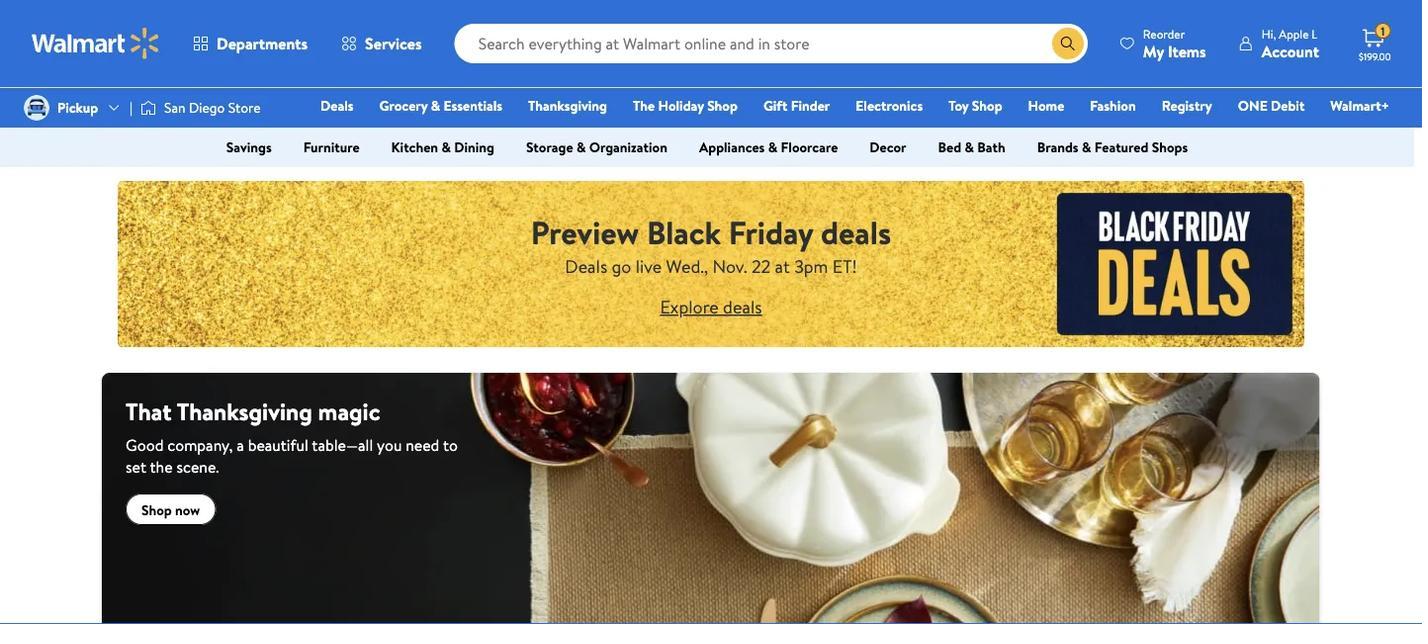 Task type: vqa. For each thing, say whether or not it's contained in the screenshot.
the left Tax
no



Task type: describe. For each thing, give the bounding box(es) containing it.
reorder my items
[[1144, 25, 1207, 62]]

live
[[636, 254, 662, 279]]

decor button
[[854, 132, 923, 163]]

scene.
[[177, 456, 219, 478]]

shop now
[[142, 500, 200, 519]]

black
[[647, 210, 721, 254]]

store
[[228, 98, 261, 117]]

that
[[126, 395, 172, 428]]

san
[[164, 98, 186, 117]]

gift finder
[[764, 96, 831, 115]]

preview black friday deals image
[[118, 181, 1305, 348]]

set
[[126, 456, 146, 478]]

 image for san diego store
[[141, 98, 156, 118]]

bed
[[939, 138, 962, 157]]

holiday
[[659, 96, 704, 115]]

shops
[[1153, 138, 1189, 157]]

deals inside preview black friday deals deals go live wed., nov. 22 at 3pm et!
[[565, 254, 608, 279]]

Search search field
[[455, 24, 1088, 63]]

good
[[126, 434, 164, 456]]

the
[[150, 456, 173, 478]]

3pm
[[795, 254, 829, 279]]

& for bed
[[965, 138, 975, 157]]

electronics
[[856, 96, 923, 115]]

decor
[[870, 138, 907, 157]]

beautiful
[[248, 434, 308, 456]]

kitchen
[[391, 138, 438, 157]]

thanksgiving inside that thanksgiving magic good company, a beautiful table—all you need to set the scene.
[[177, 395, 313, 428]]

kitchen & dining
[[391, 138, 495, 157]]

diego
[[189, 98, 225, 117]]

apple
[[1280, 25, 1310, 42]]

debit
[[1272, 96, 1306, 115]]

bath
[[978, 138, 1006, 157]]

one debit
[[1239, 96, 1306, 115]]

savings button
[[210, 132, 288, 163]]

toy shop link
[[940, 95, 1012, 116]]

shop inside 'link'
[[973, 96, 1003, 115]]

services button
[[325, 20, 439, 67]]

& for storage
[[577, 138, 586, 157]]

furniture button
[[288, 132, 376, 163]]

walmart+ link
[[1322, 95, 1399, 116]]

go
[[612, 254, 632, 279]]

essentials
[[444, 96, 503, 115]]

explore deals link
[[661, 295, 762, 319]]

 image for pickup
[[24, 95, 49, 121]]

now
[[175, 500, 200, 519]]

you
[[377, 434, 402, 456]]

explore
[[661, 295, 719, 319]]

bed & bath button
[[923, 132, 1022, 163]]

& for appliances
[[769, 138, 778, 157]]

that thanksgiving magic good company, a beautiful table—all you need to set the scene.
[[126, 395, 458, 478]]

storage
[[526, 138, 574, 157]]

the holiday shop link
[[624, 95, 747, 116]]

wed.,
[[667, 254, 709, 279]]

to
[[443, 434, 458, 456]]

storage & organization
[[526, 138, 668, 157]]

departments
[[217, 33, 308, 54]]

hi, apple l account
[[1262, 25, 1320, 62]]

1 vertical spatial deals
[[723, 295, 762, 319]]

& for brands
[[1083, 138, 1092, 157]]

san diego store
[[164, 98, 261, 117]]

shop now link
[[126, 494, 216, 525]]

fashion
[[1091, 96, 1137, 115]]

electronics link
[[847, 95, 932, 116]]

et!
[[833, 254, 858, 279]]

registry
[[1162, 96, 1213, 115]]

my
[[1144, 40, 1165, 62]]

toy
[[949, 96, 969, 115]]

at
[[775, 254, 790, 279]]

fashion link
[[1082, 95, 1146, 116]]

preview
[[531, 210, 639, 254]]



Task type: locate. For each thing, give the bounding box(es) containing it.
home link
[[1020, 95, 1074, 116]]

gift finder link
[[755, 95, 839, 116]]

reorder
[[1144, 25, 1186, 42]]

deals
[[821, 210, 892, 254], [723, 295, 762, 319]]

deals down nov.
[[723, 295, 762, 319]]

& right grocery
[[431, 96, 441, 115]]

services
[[365, 33, 422, 54]]

furniture
[[304, 138, 360, 157]]

& inside grocery & essentials link
[[431, 96, 441, 115]]

walmart+
[[1331, 96, 1390, 115]]

departments button
[[176, 20, 325, 67]]

dining
[[455, 138, 495, 157]]

brands & featured shops
[[1038, 138, 1189, 157]]

items
[[1169, 40, 1207, 62]]

0 vertical spatial deals
[[321, 96, 354, 115]]

& inside bed & bath dropdown button
[[965, 138, 975, 157]]

0 horizontal spatial deals
[[723, 295, 762, 319]]

22
[[752, 254, 771, 279]]

shop left now at the bottom left of the page
[[142, 500, 172, 519]]

a
[[237, 434, 244, 456]]

deals up furniture
[[321, 96, 354, 115]]

organization
[[590, 138, 668, 157]]

toy shop
[[949, 96, 1003, 115]]

nov.
[[713, 254, 748, 279]]

the
[[633, 96, 655, 115]]

& for kitchen
[[442, 138, 451, 157]]

floorcare
[[781, 138, 838, 157]]

home
[[1029, 96, 1065, 115]]

thanksgiving link
[[520, 95, 617, 116]]

hi,
[[1262, 25, 1277, 42]]

& left floorcare at the right of page
[[769, 138, 778, 157]]

1 horizontal spatial deals
[[565, 254, 608, 279]]

shop right the holiday
[[708, 96, 738, 115]]

0 vertical spatial deals
[[821, 210, 892, 254]]

appliances & floorcare
[[700, 138, 838, 157]]

thanksgiving up storage
[[528, 96, 608, 115]]

1 horizontal spatial shop
[[708, 96, 738, 115]]

shop
[[708, 96, 738, 115], [973, 96, 1003, 115], [142, 500, 172, 519]]

one
[[1239, 96, 1268, 115]]

need
[[406, 434, 440, 456]]

0 horizontal spatial  image
[[24, 95, 49, 121]]

1 horizontal spatial thanksgiving
[[528, 96, 608, 115]]

deals link
[[312, 95, 363, 116]]

l
[[1312, 25, 1318, 42]]

kitchen & dining button
[[376, 132, 511, 163]]

table—all
[[312, 434, 373, 456]]

thanksgiving up a
[[177, 395, 313, 428]]

 image left the pickup
[[24, 95, 49, 121]]

1 vertical spatial thanksgiving
[[177, 395, 313, 428]]

storage & organization button
[[511, 132, 684, 163]]

preview black friday deals deals go live wed., nov. 22 at 3pm et!
[[531, 210, 892, 279]]

|
[[130, 98, 133, 117]]

walmart image
[[32, 28, 160, 59]]

1 horizontal spatial deals
[[821, 210, 892, 254]]

company,
[[167, 434, 233, 456]]

deals left go
[[565, 254, 608, 279]]

appliances & floorcare button
[[684, 132, 854, 163]]

& inside storage & organization dropdown button
[[577, 138, 586, 157]]

account
[[1262, 40, 1320, 62]]

magic
[[318, 395, 380, 428]]

registry link
[[1154, 95, 1222, 116]]

search icon image
[[1061, 36, 1076, 51]]

appliances
[[700, 138, 765, 157]]

& inside the brands & featured shops "dropdown button"
[[1083, 138, 1092, 157]]

the holiday shop
[[633, 96, 738, 115]]

& inside appliances & floorcare dropdown button
[[769, 138, 778, 157]]

0 horizontal spatial thanksgiving
[[177, 395, 313, 428]]

0 vertical spatial thanksgiving
[[528, 96, 608, 115]]

0 horizontal spatial shop
[[142, 500, 172, 519]]

pickup
[[57, 98, 98, 117]]

& right brands
[[1083, 138, 1092, 157]]

shop right toy
[[973, 96, 1003, 115]]

gift
[[764, 96, 788, 115]]

grocery
[[380, 96, 428, 115]]

& inside "kitchen & dining" dropdown button
[[442, 138, 451, 157]]

brands & featured shops button
[[1022, 132, 1205, 163]]

1 vertical spatial deals
[[565, 254, 608, 279]]

1
[[1382, 22, 1386, 39]]

savings
[[226, 138, 272, 157]]

& right bed
[[965, 138, 975, 157]]

1 horizontal spatial  image
[[141, 98, 156, 118]]

finder
[[791, 96, 831, 115]]

& left dining
[[442, 138, 451, 157]]

deals inside preview black friday deals deals go live wed., nov. 22 at 3pm et!
[[821, 210, 892, 254]]

grocery & essentials
[[380, 96, 503, 115]]

deals right at
[[821, 210, 892, 254]]

friday
[[729, 210, 814, 254]]

$199.00
[[1360, 49, 1392, 63]]

one debit link
[[1230, 95, 1314, 116]]

explore deals
[[661, 295, 762, 319]]

brands
[[1038, 138, 1079, 157]]

grocery & essentials link
[[371, 95, 512, 116]]

 image
[[24, 95, 49, 121], [141, 98, 156, 118]]

& for grocery
[[431, 96, 441, 115]]

featured
[[1095, 138, 1149, 157]]

& right storage
[[577, 138, 586, 157]]

deals
[[321, 96, 354, 115], [565, 254, 608, 279]]

2 horizontal spatial shop
[[973, 96, 1003, 115]]

 image right |
[[141, 98, 156, 118]]

&
[[431, 96, 441, 115], [442, 138, 451, 157], [577, 138, 586, 157], [769, 138, 778, 157], [965, 138, 975, 157], [1083, 138, 1092, 157]]

0 horizontal spatial deals
[[321, 96, 354, 115]]

Walmart Site-Wide search field
[[455, 24, 1088, 63]]



